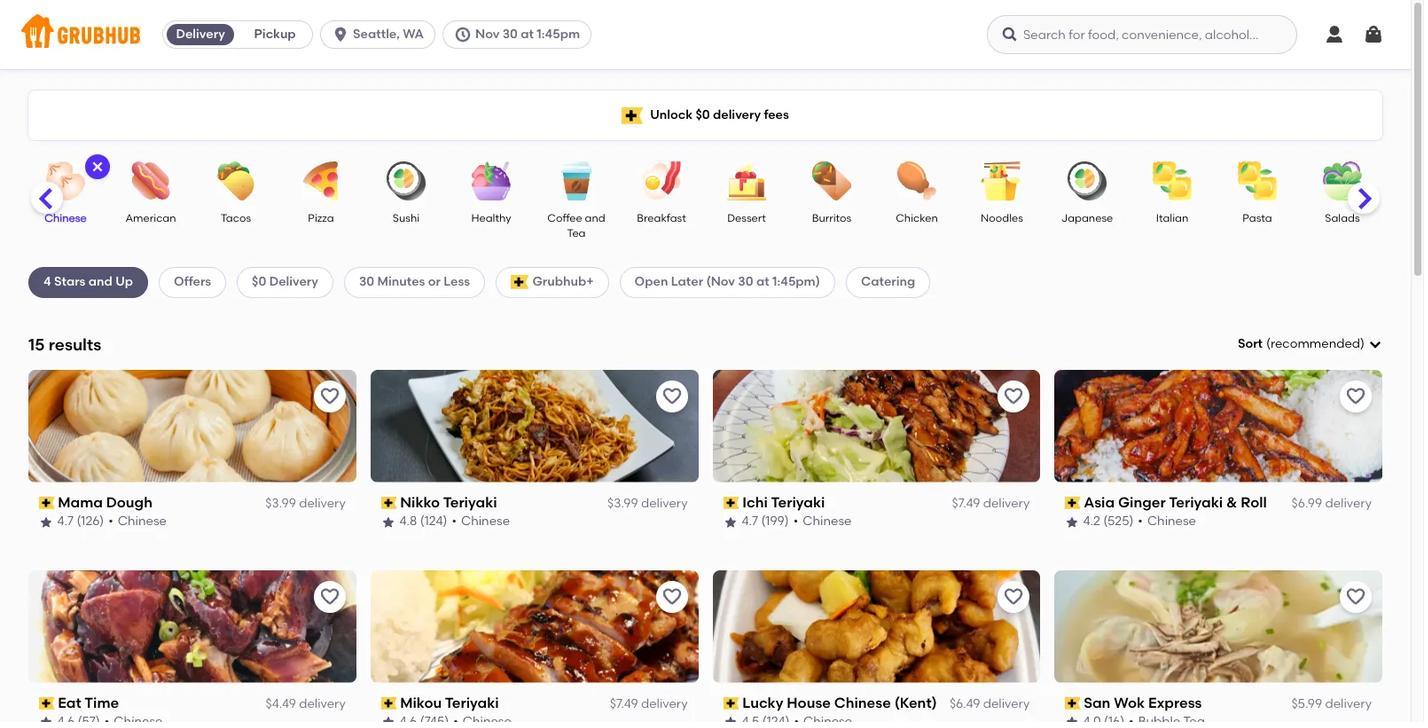 Task type: locate. For each thing, give the bounding box(es) containing it.
0 horizontal spatial 30
[[359, 274, 375, 289]]

save this restaurant button for mama dough
[[314, 380, 346, 412]]

teriyaki up the (199)
[[771, 494, 825, 511]]

or
[[428, 274, 441, 289]]

2 horizontal spatial 30
[[738, 274, 754, 289]]

1 vertical spatial $7.49 delivery
[[610, 696, 688, 711]]

seattle, wa button
[[320, 20, 443, 49]]

4.7 for mama dough
[[58, 514, 74, 529]]

0 horizontal spatial $3.99 delivery
[[266, 496, 346, 511]]

sort
[[1238, 336, 1263, 351]]

save this restaurant image for mama dough
[[319, 386, 340, 407]]

$7.49 delivery
[[952, 496, 1030, 511], [610, 696, 688, 711]]

save this restaurant button for nikko teriyaki
[[656, 380, 688, 412]]

1 horizontal spatial $3.99
[[608, 496, 638, 511]]

4.7 down mama
[[58, 514, 74, 529]]

delivery button
[[163, 20, 238, 49]]

1 4.7 from the left
[[58, 514, 74, 529]]

• chinese
[[109, 514, 167, 529], [452, 514, 510, 529], [794, 514, 852, 529], [1139, 514, 1197, 529]]

grubhub plus flag logo image left grubhub+
[[511, 275, 529, 290]]

1 horizontal spatial and
[[585, 212, 606, 224]]

$6.99
[[1292, 496, 1323, 511]]

• chinese for asia ginger teriyaki & roll
[[1139, 514, 1197, 529]]

(kent)
[[895, 694, 937, 711]]

star icon image for ichi teriyaki
[[723, 515, 738, 529]]

and up tea
[[585, 212, 606, 224]]

1 horizontal spatial $0
[[696, 107, 710, 122]]

sushi image
[[375, 161, 437, 200]]

subscription pass image for mama dough
[[39, 497, 55, 509]]

and left the up
[[89, 274, 113, 289]]

wa
[[403, 27, 424, 42]]

1 $3.99 from the left
[[266, 496, 296, 511]]

1 • from the left
[[109, 514, 114, 529]]

teriyaki
[[443, 494, 498, 511], [771, 494, 825, 511], [1170, 494, 1224, 511], [445, 694, 499, 711]]

express
[[1149, 694, 1203, 711]]

0 vertical spatial and
[[585, 212, 606, 224]]

1 horizontal spatial at
[[757, 274, 770, 289]]

subscription pass image left mikou
[[381, 697, 397, 710]]

4 • chinese from the left
[[1139, 514, 1197, 529]]

0 vertical spatial $7.49
[[952, 496, 980, 511]]

mikou teriyaki logo image
[[371, 570, 699, 683]]

30 left minutes
[[359, 274, 375, 289]]

chinese down chinese image
[[45, 212, 87, 224]]

star icon image for mama dough
[[39, 515, 53, 529]]

Search for food, convenience, alcohol... search field
[[987, 15, 1298, 54]]

minutes
[[377, 274, 425, 289]]

save this restaurant button for san wok express
[[1340, 581, 1372, 613]]

nov 30 at 1:45pm button
[[443, 20, 599, 49]]

$7.49 delivery for ichi teriyaki
[[952, 496, 1030, 511]]

ichi teriyaki
[[743, 494, 825, 511]]

save this restaurant image for lucky house chinese (kent)
[[1003, 586, 1025, 607]]

$3.99 delivery for nikko teriyaki
[[608, 496, 688, 511]]

nov
[[475, 27, 500, 42]]

$7.49
[[952, 496, 980, 511], [610, 696, 638, 711]]

3 • chinese from the left
[[794, 514, 852, 529]]

breakfast image
[[631, 161, 693, 200]]

$3.99 for teriyaki
[[608, 496, 638, 511]]

4.7
[[58, 514, 74, 529], [742, 514, 758, 529]]

delivery
[[176, 27, 225, 42], [269, 274, 318, 289]]

at left 1:45pm)
[[757, 274, 770, 289]]

asia
[[1085, 494, 1116, 511]]

chinese for mama dough
[[118, 514, 167, 529]]

subscription pass image left eat
[[39, 697, 55, 710]]

tacos
[[221, 212, 251, 224]]

1 vertical spatial and
[[89, 274, 113, 289]]

2 $3.99 delivery from the left
[[608, 496, 688, 511]]

1 horizontal spatial 30
[[503, 27, 518, 42]]

1 • chinese from the left
[[109, 514, 167, 529]]

save this restaurant button
[[314, 380, 346, 412], [656, 380, 688, 412], [998, 380, 1030, 412], [1340, 380, 1372, 412], [314, 581, 346, 613], [656, 581, 688, 613], [998, 581, 1030, 613], [1340, 581, 1372, 613]]

• down mama dough
[[109, 514, 114, 529]]

1 horizontal spatial 4.7
[[742, 514, 758, 529]]

• chinese for ichi teriyaki
[[794, 514, 852, 529]]

at left 1:45pm
[[521, 27, 534, 42]]

stars
[[54, 274, 86, 289]]

subscription pass image
[[381, 497, 397, 509], [723, 497, 739, 509], [381, 697, 397, 710], [723, 697, 739, 710], [1066, 697, 1081, 710]]

subscription pass image left the san
[[1066, 697, 1081, 710]]

$3.99 delivery
[[266, 496, 346, 511], [608, 496, 688, 511]]

main navigation navigation
[[0, 0, 1411, 69]]

1 vertical spatial at
[[757, 274, 770, 289]]

1 save this restaurant image from the left
[[1003, 586, 1025, 607]]

0 horizontal spatial at
[[521, 27, 534, 42]]

delivery for nikko teriyaki
[[641, 496, 688, 511]]

0 horizontal spatial 4.7
[[58, 514, 74, 529]]

30 right nov
[[503, 27, 518, 42]]

$0 right unlock
[[696, 107, 710, 122]]

less
[[444, 274, 470, 289]]

2 • from the left
[[452, 514, 457, 529]]

1 vertical spatial grubhub plus flag logo image
[[511, 275, 529, 290]]

chinese
[[45, 212, 87, 224], [118, 514, 167, 529], [461, 514, 510, 529], [803, 514, 852, 529], [1148, 514, 1197, 529], [834, 694, 891, 711]]

0 horizontal spatial $7.49 delivery
[[610, 696, 688, 711]]

time
[[85, 694, 119, 711]]

subscription pass image left mama
[[39, 497, 55, 509]]

chinese image
[[35, 161, 97, 200]]

subscription pass image for eat time
[[39, 697, 55, 710]]

teriyaki right mikou
[[445, 694, 499, 711]]

0 horizontal spatial and
[[89, 274, 113, 289]]

save this restaurant button for eat time
[[314, 581, 346, 613]]

breakfast
[[637, 212, 686, 224]]

subscription pass image for asia ginger teriyaki & roll
[[1066, 497, 1081, 509]]

teriyaki for nikko teriyaki
[[443, 494, 498, 511]]

delivery for mama dough
[[299, 496, 346, 511]]

chinese for asia ginger teriyaki & roll
[[1148, 514, 1197, 529]]

svg image
[[1363, 24, 1385, 45], [332, 26, 350, 43], [454, 26, 472, 43], [1369, 337, 1383, 351]]

house
[[787, 694, 831, 711]]

save this restaurant image for asia ginger teriyaki & roll
[[1346, 386, 1367, 407]]

save this restaurant image
[[1003, 586, 1025, 607], [1346, 586, 1367, 607]]

$5.99 delivery
[[1292, 696, 1372, 711]]

subscription pass image left lucky
[[723, 697, 739, 710]]

asia ginger teriyaki & roll logo image
[[1055, 370, 1383, 482]]

ginger
[[1119, 494, 1167, 511]]

chinese down dough
[[118, 514, 167, 529]]

3 • from the left
[[794, 514, 799, 529]]

san wok express
[[1085, 694, 1203, 711]]

4.7 down ichi
[[742, 514, 758, 529]]

• chinese down asia ginger teriyaki & roll
[[1139, 514, 1197, 529]]

1 vertical spatial delivery
[[269, 274, 318, 289]]

• down nikko teriyaki
[[452, 514, 457, 529]]

star icon image for nikko teriyaki
[[381, 515, 395, 529]]

0 horizontal spatial $0
[[252, 274, 266, 289]]

0 vertical spatial delivery
[[176, 27, 225, 42]]

$3.99 delivery for mama dough
[[266, 496, 346, 511]]

1 $3.99 delivery from the left
[[266, 496, 346, 511]]

0 horizontal spatial save this restaurant image
[[1003, 586, 1025, 607]]

• down ginger
[[1139, 514, 1144, 529]]

delivery for mikou teriyaki
[[641, 696, 688, 711]]

save this restaurant button for ichi teriyaki
[[998, 380, 1030, 412]]

up
[[115, 274, 133, 289]]

delivery left the pickup
[[176, 27, 225, 42]]

subscription pass image for san wok express
[[1066, 697, 1081, 710]]

at inside button
[[521, 27, 534, 42]]

nov 30 at 1:45pm
[[475, 27, 580, 42]]

4.2 (525)
[[1084, 514, 1135, 529]]

subscription pass image
[[39, 497, 55, 509], [1066, 497, 1081, 509], [39, 697, 55, 710]]

0 horizontal spatial grubhub plus flag logo image
[[511, 275, 529, 290]]

eat time logo image
[[28, 570, 356, 683]]

tacos image
[[205, 161, 267, 200]]

dessert
[[728, 212, 766, 224]]

open later (nov 30 at 1:45pm)
[[635, 274, 820, 289]]

save this restaurant image
[[319, 386, 340, 407], [661, 386, 683, 407], [1003, 386, 1025, 407], [1346, 386, 1367, 407], [319, 586, 340, 607], [661, 586, 683, 607]]

grubhub plus flag logo image
[[622, 107, 643, 124], [511, 275, 529, 290]]

4 • from the left
[[1139, 514, 1144, 529]]

• for mama
[[109, 514, 114, 529]]

$0
[[696, 107, 710, 122], [252, 274, 266, 289]]

star icon image
[[39, 515, 53, 529], [381, 515, 395, 529], [723, 515, 738, 529], [1066, 515, 1080, 529], [39, 715, 53, 722], [381, 715, 395, 722], [723, 715, 738, 722], [1066, 715, 1080, 722]]

svg image
[[1324, 24, 1346, 45], [1001, 26, 1019, 43], [90, 160, 105, 174]]

$3.99
[[266, 496, 296, 511], [608, 496, 638, 511]]

subscription pass image for ichi teriyaki
[[723, 497, 739, 509]]

$0 right offers
[[252, 274, 266, 289]]

and
[[585, 212, 606, 224], [89, 274, 113, 289]]

0 horizontal spatial $7.49
[[610, 696, 638, 711]]

american image
[[120, 161, 182, 200]]

chinese left (kent)
[[834, 694, 891, 711]]

1:45pm)
[[773, 274, 820, 289]]

chinese down asia ginger teriyaki & roll
[[1148, 514, 1197, 529]]

$7.49 for mikou teriyaki
[[610, 696, 638, 711]]

save this restaurant button for mikou teriyaki
[[656, 581, 688, 613]]

1 horizontal spatial $7.49
[[952, 496, 980, 511]]

•
[[109, 514, 114, 529], [452, 514, 457, 529], [794, 514, 799, 529], [1139, 514, 1144, 529]]

2 save this restaurant image from the left
[[1346, 586, 1367, 607]]

teriyaki for mikou teriyaki
[[445, 694, 499, 711]]

san wok express logo image
[[1055, 570, 1383, 683]]

delivery for san wok express
[[1326, 696, 1372, 711]]

subscription pass image left nikko
[[381, 497, 397, 509]]

noodles
[[981, 212, 1024, 224]]

• right the (199)
[[794, 514, 799, 529]]

star icon image for eat time
[[39, 715, 53, 722]]

(199)
[[761, 514, 789, 529]]

0 vertical spatial at
[[521, 27, 534, 42]]

roll
[[1242, 494, 1268, 511]]

$6.49 delivery
[[950, 696, 1030, 711]]

delivery down pizza
[[269, 274, 318, 289]]

delivery
[[713, 107, 761, 122], [299, 496, 346, 511], [641, 496, 688, 511], [983, 496, 1030, 511], [1326, 496, 1372, 511], [299, 696, 346, 711], [641, 696, 688, 711], [983, 696, 1030, 711], [1326, 696, 1372, 711]]

1 horizontal spatial $3.99 delivery
[[608, 496, 688, 511]]

$6.49
[[950, 696, 980, 711]]

catering
[[861, 274, 916, 289]]

chinese down nikko teriyaki
[[461, 514, 510, 529]]

1 horizontal spatial $7.49 delivery
[[952, 496, 1030, 511]]

• chinese down dough
[[109, 514, 167, 529]]

1 vertical spatial $0
[[252, 274, 266, 289]]

2 4.7 from the left
[[742, 514, 758, 529]]

mama dough
[[58, 494, 153, 511]]

burritos
[[812, 212, 852, 224]]

30
[[503, 27, 518, 42], [359, 274, 375, 289], [738, 274, 754, 289]]

nikko teriyaki logo image
[[371, 370, 699, 482]]

1 horizontal spatial svg image
[[1001, 26, 1019, 43]]

mama
[[58, 494, 103, 511]]

2 • chinese from the left
[[452, 514, 510, 529]]

svg image inside 'seattle, wa' button
[[332, 26, 350, 43]]

0 horizontal spatial $3.99
[[266, 496, 296, 511]]

later
[[671, 274, 704, 289]]

$5.99
[[1292, 696, 1323, 711]]

chinese down the ichi teriyaki
[[803, 514, 852, 529]]

• chinese down nikko teriyaki
[[452, 514, 510, 529]]

subscription pass image for lucky house chinese (kent)
[[723, 697, 739, 710]]

grubhub plus flag logo image left unlock
[[622, 107, 643, 124]]

chinese for ichi teriyaki
[[803, 514, 852, 529]]

dessert image
[[716, 161, 778, 200]]

2 $3.99 from the left
[[608, 496, 638, 511]]

sushi
[[393, 212, 420, 224]]

lucky
[[743, 694, 784, 711]]

subscription pass image left asia
[[1066, 497, 1081, 509]]

0 vertical spatial grubhub plus flag logo image
[[622, 107, 643, 124]]

healthy
[[471, 212, 511, 224]]

noodles image
[[971, 161, 1033, 200]]

30 right (nov
[[738, 274, 754, 289]]

1 horizontal spatial save this restaurant image
[[1346, 586, 1367, 607]]

• chinese down the ichi teriyaki
[[794, 514, 852, 529]]

1 vertical spatial $7.49
[[610, 696, 638, 711]]

delivery for ichi teriyaki
[[983, 496, 1030, 511]]

save this restaurant image for ichi teriyaki
[[1003, 386, 1025, 407]]

None field
[[1238, 335, 1383, 353]]

0 horizontal spatial delivery
[[176, 27, 225, 42]]

0 vertical spatial $7.49 delivery
[[952, 496, 1030, 511]]

1 horizontal spatial grubhub plus flag logo image
[[622, 107, 643, 124]]

subscription pass image left ichi
[[723, 497, 739, 509]]

teriyaki up (124) in the bottom of the page
[[443, 494, 498, 511]]

pizza
[[308, 212, 334, 224]]



Task type: describe. For each thing, give the bounding box(es) containing it.
burritos image
[[801, 161, 863, 200]]

delivery for lucky house chinese (kent)
[[983, 696, 1030, 711]]

(126)
[[77, 514, 104, 529]]

2 horizontal spatial svg image
[[1324, 24, 1346, 45]]

star icon image for lucky house chinese (kent)
[[723, 715, 738, 722]]

subscription pass image for nikko teriyaki
[[381, 497, 397, 509]]

sort ( recommended )
[[1238, 336, 1365, 351]]

save this restaurant button for asia ginger teriyaki & roll
[[1340, 380, 1372, 412]]

open
[[635, 274, 668, 289]]

save this restaurant image for nikko teriyaki
[[661, 386, 683, 407]]

30 inside button
[[503, 27, 518, 42]]

japanese
[[1062, 212, 1113, 224]]

unlock
[[650, 107, 693, 122]]

delivery for asia ginger teriyaki & roll
[[1326, 496, 1372, 511]]

15 results
[[28, 334, 101, 354]]

healthy image
[[460, 161, 522, 200]]

• for ichi
[[794, 514, 799, 529]]

delivery for eat time
[[299, 696, 346, 711]]

pizza image
[[290, 161, 352, 200]]

lucky house chinese (kent) logo image
[[713, 570, 1041, 683]]

• chinese for mama dough
[[109, 514, 167, 529]]

$0 delivery
[[252, 274, 318, 289]]

$7.49 delivery for mikou teriyaki
[[610, 696, 688, 711]]

eat
[[58, 694, 82, 711]]

grubhub plus flag logo image for grubhub+
[[511, 275, 529, 290]]

pickup button
[[238, 20, 312, 49]]

star icon image for mikou teriyaki
[[381, 715, 395, 722]]

mikou
[[400, 694, 442, 711]]

none field containing sort
[[1238, 335, 1383, 353]]

coffee and tea
[[548, 212, 606, 240]]

4.7 (126)
[[58, 514, 104, 529]]

star icon image for san wok express
[[1066, 715, 1080, 722]]

chicken image
[[886, 161, 948, 200]]

teriyaki left &
[[1170, 494, 1224, 511]]

nikko teriyaki
[[400, 494, 498, 511]]

4.7 (199)
[[742, 514, 789, 529]]

grubhub+
[[533, 274, 594, 289]]

chicken
[[896, 212, 938, 224]]

• for nikko
[[452, 514, 457, 529]]

save this restaurant image for eat time
[[319, 586, 340, 607]]

ichi teriyaki logo image
[[713, 370, 1041, 482]]

mama dough logo image
[[28, 370, 356, 482]]

)
[[1361, 336, 1365, 351]]

italian
[[1156, 212, 1189, 224]]

and inside coffee and tea
[[585, 212, 606, 224]]

4
[[43, 274, 51, 289]]

delivery inside button
[[176, 27, 225, 42]]

1 horizontal spatial delivery
[[269, 274, 318, 289]]

svg image inside nov 30 at 1:45pm button
[[454, 26, 472, 43]]

4 stars and up
[[43, 274, 133, 289]]

pickup
[[254, 27, 296, 42]]

mikou teriyaki
[[400, 694, 499, 711]]

eat time
[[58, 694, 119, 711]]

4.8
[[400, 514, 417, 529]]

seattle,
[[353, 27, 400, 42]]

(nov
[[706, 274, 735, 289]]

pasta image
[[1227, 161, 1289, 200]]

salads image
[[1312, 161, 1374, 200]]

$4.49 delivery
[[266, 696, 346, 711]]

tea
[[567, 227, 586, 240]]

wok
[[1115, 694, 1146, 711]]

(124)
[[420, 514, 448, 529]]

1:45pm
[[537, 27, 580, 42]]

grubhub plus flag logo image for unlock $0 delivery fees
[[622, 107, 643, 124]]

4.8 (124)
[[400, 514, 448, 529]]

japanese image
[[1056, 161, 1119, 200]]

pasta
[[1243, 212, 1273, 224]]

coffee
[[548, 212, 583, 224]]

salads
[[1326, 212, 1360, 224]]

offers
[[174, 274, 211, 289]]

save this restaurant button for lucky house chinese (kent)
[[998, 581, 1030, 613]]

$4.49
[[266, 696, 296, 711]]

chinese for nikko teriyaki
[[461, 514, 510, 529]]

(525)
[[1104, 514, 1135, 529]]

• for asia
[[1139, 514, 1144, 529]]

• chinese for nikko teriyaki
[[452, 514, 510, 529]]

15
[[28, 334, 45, 354]]

$7.49 for ichi teriyaki
[[952, 496, 980, 511]]

italian image
[[1142, 161, 1204, 200]]

san
[[1085, 694, 1112, 711]]

4.2
[[1084, 514, 1101, 529]]

recommended
[[1271, 336, 1361, 351]]

30 minutes or less
[[359, 274, 470, 289]]

0 horizontal spatial svg image
[[90, 160, 105, 174]]

subscription pass image for mikou teriyaki
[[381, 697, 397, 710]]

fees
[[764, 107, 789, 122]]

results
[[49, 334, 101, 354]]

unlock $0 delivery fees
[[650, 107, 789, 122]]

nikko
[[400, 494, 440, 511]]

$3.99 for dough
[[266, 496, 296, 511]]

teriyaki for ichi teriyaki
[[771, 494, 825, 511]]

coffee and tea image
[[546, 161, 608, 200]]

0 vertical spatial $0
[[696, 107, 710, 122]]

save this restaurant image for san wok express
[[1346, 586, 1367, 607]]

lucky house chinese (kent)
[[743, 694, 937, 711]]

$6.99 delivery
[[1292, 496, 1372, 511]]

4.7 for ichi teriyaki
[[742, 514, 758, 529]]

seattle, wa
[[353, 27, 424, 42]]

save this restaurant image for mikou teriyaki
[[661, 586, 683, 607]]

(
[[1267, 336, 1271, 351]]

&
[[1228, 494, 1239, 511]]

asia ginger teriyaki & roll
[[1085, 494, 1268, 511]]

star icon image for asia ginger teriyaki & roll
[[1066, 515, 1080, 529]]

american
[[125, 212, 176, 224]]

dough
[[107, 494, 153, 511]]

ichi
[[743, 494, 768, 511]]



Task type: vqa. For each thing, say whether or not it's contained in the screenshot.
svg icon within Seattle, Wa button
yes



